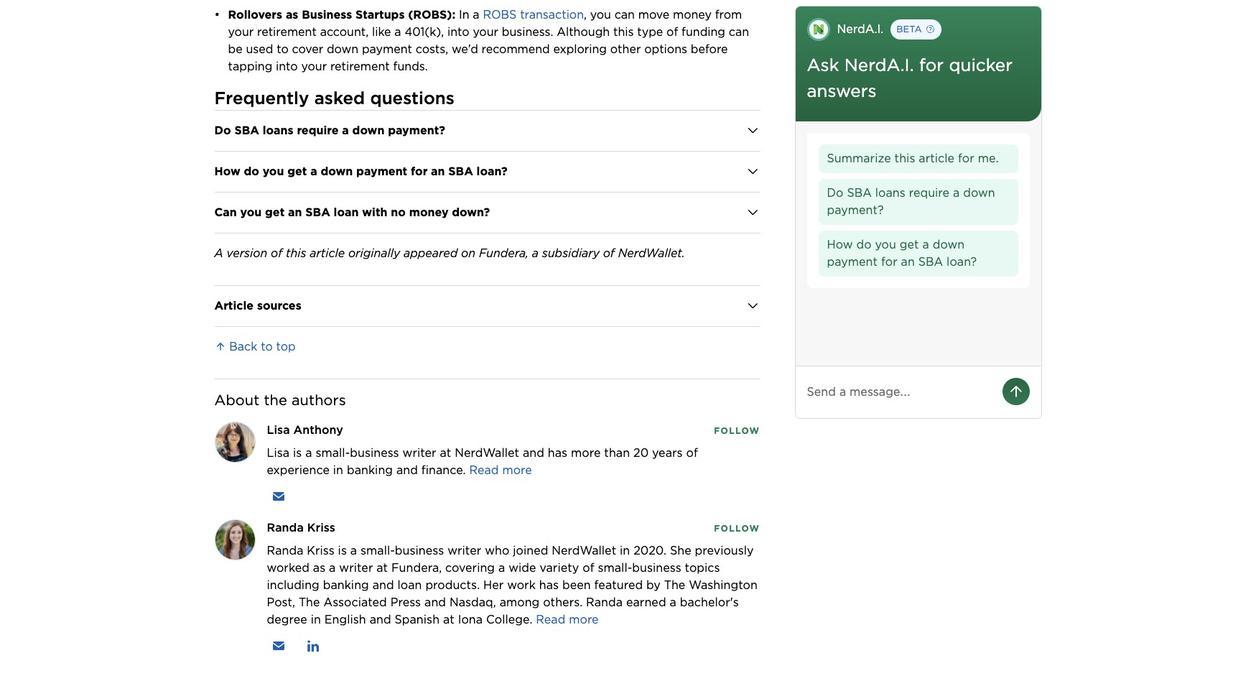 Task type: locate. For each thing, give the bounding box(es) containing it.
0 vertical spatial article
[[919, 152, 955, 165]]

sba left with
[[306, 205, 330, 219]]

how do you get a down payment for an sba loan? button
[[819, 231, 1018, 277]]

randa kriss link
[[267, 521, 335, 534]]

banking right the experience at left bottom
[[347, 463, 393, 477]]

questions
[[370, 87, 455, 108]]

0 vertical spatial writer
[[403, 446, 437, 460]]

lisa inside "lisa is a small-business writer at nerdwallet and has more than 20 years of experience in banking and finance."
[[267, 446, 290, 460]]

quicker
[[949, 55, 1013, 75]]

follow
[[714, 425, 761, 436], [714, 523, 761, 534]]

down?
[[452, 205, 490, 219]]

sba up down?
[[449, 164, 473, 178]]

featured
[[595, 578, 643, 592]]

do down frequently
[[214, 123, 231, 137]]

an right can
[[288, 205, 302, 219]]

1 horizontal spatial can
[[729, 25, 749, 38]]

as left business
[[286, 8, 298, 21]]

read more link down others.
[[536, 613, 599, 626]]

into down in
[[448, 25, 470, 38]]

1 horizontal spatial payment?
[[827, 203, 884, 217]]

this
[[614, 25, 634, 38], [895, 152, 916, 165], [286, 246, 306, 260]]

how inside how do you get a down payment for an sba loan? button
[[827, 238, 853, 251]]

1 horizontal spatial read more link
[[536, 613, 599, 626]]

work
[[507, 578, 536, 592]]

1 horizontal spatial require
[[909, 186, 950, 200]]

article sources
[[214, 299, 302, 312]]

0 horizontal spatial how do you get a down payment for an sba loan?
[[214, 164, 508, 178]]

1 vertical spatial has
[[539, 578, 559, 592]]

this inside , you can move money from your retirement account, like a 401(k), into your business. although this type of funding can be used to cover down payment costs, we'd recommend exploring other options before tapping into your retirement funds.
[[614, 25, 634, 38]]

0 vertical spatial do
[[244, 164, 259, 178]]

by
[[647, 578, 661, 592]]

payment? down summarize
[[827, 203, 884, 217]]

get down do sba loans require a down payment? button on the top of the page
[[900, 238, 919, 251]]

an down do sba loans require a down payment? button on the top of the page
[[901, 255, 915, 269]]

of right subsidiary in the left top of the page
[[603, 246, 615, 260]]

1 vertical spatial in
[[620, 544, 630, 557]]

fundera, up press
[[392, 561, 442, 574]]

1 vertical spatial follow
[[714, 523, 761, 534]]

1 vertical spatial lisa
[[267, 446, 290, 460]]

randa kriss image
[[215, 520, 255, 559]]

money up funding
[[673, 8, 712, 21]]

nerda.i. left beta
[[837, 22, 884, 36]]

2 vertical spatial get
[[900, 238, 919, 251]]

more inside "lisa is a small-business writer at nerdwallet and has more than 20 years of experience in banking and finance."
[[571, 446, 601, 460]]

english
[[325, 613, 366, 626]]

has down variety
[[539, 578, 559, 592]]

1 vertical spatial loans
[[876, 186, 906, 200]]

is inside "lisa is a small-business writer at nerdwallet and has more than 20 years of experience in banking and finance."
[[293, 446, 302, 460]]

do sba loans require a down payment? down summarize this article for me.
[[827, 186, 996, 217]]

1 follow from the top
[[714, 425, 761, 436]]

fundera, inside randa kriss is a small-business writer who joined nerdwallet in 2020. she previously worked as a writer at fundera, covering a wide variety of small-business topics including banking and loan products. her work has been featured by the washington post, the associated press and nasdaq, among others. randa earned a bachelor's degree in english and spanish at iona college.
[[392, 561, 442, 574]]

0 vertical spatial banking
[[347, 463, 393, 477]]

is up associated
[[338, 544, 347, 557]]

2 vertical spatial small-
[[598, 561, 632, 574]]

can left move
[[615, 8, 635, 21]]

get up can you get an sba loan with no money down?
[[288, 164, 307, 178]]

you inside , you can move money from your retirement account, like a 401(k), into your business. although this type of funding can be used to cover down payment costs, we'd recommend exploring other options before tapping into your retirement funds.
[[590, 8, 611, 21]]

1 vertical spatial do
[[857, 238, 872, 251]]

0 horizontal spatial loans
[[263, 123, 294, 137]]

money inside dropdown button
[[409, 205, 449, 219]]

the right "by"
[[664, 578, 686, 592]]

nerdwallet up the finance.
[[455, 446, 520, 460]]

on
[[461, 246, 476, 260]]

nerdwallet up variety
[[552, 544, 617, 557]]

0 vertical spatial can
[[615, 8, 635, 21]]

article left originally
[[310, 246, 345, 260]]

lisa
[[267, 423, 290, 437], [267, 446, 290, 460]]

beta
[[897, 24, 923, 35]]

in left 2020.
[[620, 544, 630, 557]]

at up associated
[[377, 561, 388, 574]]

nerdwallet
[[455, 446, 520, 460], [552, 544, 617, 557]]

1 vertical spatial how
[[827, 238, 853, 251]]

1 horizontal spatial how
[[827, 238, 853, 251]]

be
[[228, 42, 243, 56]]

1 lisa from the top
[[267, 423, 290, 437]]

1 vertical spatial small-
[[361, 544, 395, 557]]

iona
[[458, 613, 483, 626]]

,
[[584, 8, 587, 21]]

exploring
[[554, 42, 607, 56]]

2 vertical spatial in
[[311, 613, 321, 626]]

read down others.
[[536, 613, 566, 626]]

0 horizontal spatial loan?
[[477, 164, 508, 178]]

payment? down questions
[[388, 123, 445, 137]]

0 vertical spatial to
[[277, 42, 289, 56]]

fundera,
[[479, 246, 529, 260], [392, 561, 442, 574]]

read for and
[[470, 463, 499, 477]]

into down cover on the top left of page
[[276, 59, 298, 73]]

originally
[[348, 246, 400, 260]]

a inside how do you get a down payment for an sba loan? button
[[923, 238, 930, 251]]

cover
[[292, 42, 323, 56]]

loan up press
[[398, 578, 422, 592]]

small- inside "lisa is a small-business writer at nerdwallet and has more than 20 years of experience in banking and finance."
[[316, 446, 350, 460]]

require inside dropdown button
[[297, 123, 339, 137]]

kriss down the randa kriss link
[[307, 544, 335, 557]]

banking up associated
[[323, 578, 369, 592]]

follow button for lisa is a small-business writer at nerdwallet and has more than 20 years of experience in banking and finance.
[[714, 424, 761, 437]]

fundera, right on
[[479, 246, 529, 260]]

1 vertical spatial do sba loans require a down payment?
[[827, 186, 996, 217]]

1 horizontal spatial to
[[277, 42, 289, 56]]

writer up covering
[[448, 544, 482, 557]]

of inside randa kriss is a small-business writer who joined nerdwallet in 2020. she previously worked as a writer at fundera, covering a wide variety of small-business topics including banking and loan products. her work has been featured by the washington post, the associated press and nasdaq, among others. randa earned a bachelor's degree in english and spanish at iona college.
[[583, 561, 595, 574]]

payment
[[362, 42, 412, 56], [356, 164, 408, 178], [827, 255, 878, 269]]

move
[[639, 8, 670, 21]]

0 vertical spatial more
[[571, 446, 601, 460]]

frequently asked questions
[[214, 87, 455, 108]]

0 horizontal spatial money
[[409, 205, 449, 219]]

lisa up the experience at left bottom
[[267, 446, 290, 460]]

read more link right the finance.
[[470, 463, 532, 477]]

0 vertical spatial business
[[350, 446, 399, 460]]

loan inside dropdown button
[[334, 205, 359, 219]]

writer up the finance.
[[403, 446, 437, 460]]

experience
[[267, 463, 330, 477]]

0 horizontal spatial read more link
[[470, 463, 532, 477]]

require inside button
[[909, 186, 950, 200]]

0 vertical spatial small-
[[316, 446, 350, 460]]

banking inside "lisa is a small-business writer at nerdwallet and has more than 20 years of experience in banking and finance."
[[347, 463, 393, 477]]

press
[[391, 595, 421, 609]]

before
[[691, 42, 728, 56]]

at
[[440, 446, 451, 460], [377, 561, 388, 574], [443, 613, 455, 626]]

require down frequently asked questions
[[297, 123, 339, 137]]

earned
[[626, 595, 666, 609]]

small- up associated
[[361, 544, 395, 557]]

kriss for randa kriss is a small-business writer who joined nerdwallet in 2020. she previously worked as a writer at fundera, covering a wide variety of small-business topics including banking and loan products. her work has been featured by the washington post, the associated press and nasdaq, among others. randa earned a bachelor's degree in english and spanish at iona college.
[[307, 544, 335, 557]]

0 horizontal spatial read
[[470, 463, 499, 477]]

0 vertical spatial read
[[470, 463, 499, 477]]

writer inside "lisa is a small-business writer at nerdwallet and has more than 20 years of experience in banking and finance."
[[403, 446, 437, 460]]

is up the experience at left bottom
[[293, 446, 302, 460]]

do down summarize
[[827, 186, 844, 200]]

0 vertical spatial fundera,
[[479, 246, 529, 260]]

loans down summarize this article for me.
[[876, 186, 906, 200]]

this up other
[[614, 25, 634, 38]]

follow for randa kriss is a small-business writer who joined nerdwallet in 2020. she previously worked as a writer at fundera, covering a wide variety of small-business topics including banking and loan products. her work has been featured by the washington post, the associated press and nasdaq, among others. randa earned a bachelor's degree in english and spanish at iona college.
[[714, 523, 761, 534]]

1 vertical spatial nerdwallet
[[552, 544, 617, 557]]

1 vertical spatial payment?
[[827, 203, 884, 217]]

this right version
[[286, 246, 306, 260]]

of right years at the bottom of the page
[[686, 446, 698, 460]]

a inside , you can move money from your retirement account, like a 401(k), into your business. although this type of funding can be used to cover down payment costs, we'd recommend exploring other options before tapping into your retirement funds.
[[395, 25, 401, 38]]

lisa down about the authors
[[267, 423, 290, 437]]

loan inside randa kriss is a small-business writer who joined nerdwallet in 2020. she previously worked as a writer at fundera, covering a wide variety of small-business topics including banking and loan products. her work has been featured by the washington post, the associated press and nasdaq, among others. randa earned a bachelor's degree in english and spanish at iona college.
[[398, 578, 422, 592]]

small- down the 'anthony'
[[316, 446, 350, 460]]

0 vertical spatial money
[[673, 8, 712, 21]]

at inside "lisa is a small-business writer at nerdwallet and has more than 20 years of experience in banking and finance."
[[440, 446, 451, 460]]

is inside randa kriss is a small-business writer who joined nerdwallet in 2020. she previously worked as a writer at fundera, covering a wide variety of small-business topics including banking and loan products. her work has been featured by the washington post, the associated press and nasdaq, among others. randa earned a bachelor's degree in english and spanish at iona college.
[[338, 544, 347, 557]]

get right can
[[265, 205, 285, 219]]

down down 'account,'
[[327, 42, 359, 56]]

get inside button
[[900, 238, 919, 251]]

down up can you get an sba loan with no money down?
[[321, 164, 353, 178]]

1 vertical spatial randa
[[267, 544, 304, 557]]

0 horizontal spatial loan
[[334, 205, 359, 219]]

0 horizontal spatial how
[[214, 164, 240, 178]]

0 horizontal spatial require
[[297, 123, 339, 137]]

read for joined
[[536, 613, 566, 626]]

options
[[645, 42, 688, 56]]

down down asked
[[352, 123, 385, 137]]

0 vertical spatial require
[[297, 123, 339, 137]]

nerdwallet inside randa kriss is a small-business writer who joined nerdwallet in 2020. she previously worked as a writer at fundera, covering a wide variety of small-business topics including banking and loan products. her work has been featured by the washington post, the associated press and nasdaq, among others. randa earned a bachelor's degree in english and spanish at iona college.
[[552, 544, 617, 557]]

in
[[333, 463, 343, 477], [620, 544, 630, 557], [311, 613, 321, 626]]

retirement
[[257, 25, 317, 38], [330, 59, 390, 73]]

in right degree
[[311, 613, 321, 626]]

1 kriss from the top
[[307, 521, 335, 534]]

the
[[664, 578, 686, 592], [299, 595, 320, 609]]

down inside , you can move money from your retirement account, like a 401(k), into your business. although this type of funding can be used to cover down payment costs, we'd recommend exploring other options before tapping into your retirement funds.
[[327, 42, 359, 56]]

0 vertical spatial kriss
[[307, 521, 335, 534]]

follow for lisa is a small-business writer at nerdwallet and has more than 20 years of experience in banking and finance.
[[714, 425, 761, 436]]

kriss up worked
[[307, 521, 335, 534]]

although
[[557, 25, 610, 38]]

to left top at the bottom left of the page
[[261, 340, 273, 353]]

require
[[297, 123, 339, 137], [909, 186, 950, 200]]

1 vertical spatial the
[[299, 595, 320, 609]]

to right used
[[277, 42, 289, 56]]

0 vertical spatial this
[[614, 25, 634, 38]]

1 horizontal spatial retirement
[[330, 59, 390, 73]]

Message Entry text field
[[807, 384, 991, 401]]

1 horizontal spatial loan
[[398, 578, 422, 592]]

read more
[[470, 463, 532, 477], [536, 613, 599, 626]]

an
[[431, 164, 445, 178], [288, 205, 302, 219], [901, 255, 915, 269]]

1 horizontal spatial read more
[[536, 613, 599, 626]]

from
[[715, 8, 742, 21]]

1 vertical spatial is
[[338, 544, 347, 557]]

no
[[391, 205, 406, 219]]

read more right the finance.
[[470, 463, 532, 477]]

1 vertical spatial loan?
[[947, 255, 977, 269]]

small-
[[316, 446, 350, 460], [361, 544, 395, 557], [598, 561, 632, 574]]

authors
[[292, 391, 346, 408]]

2 vertical spatial at
[[443, 613, 455, 626]]

1 vertical spatial retirement
[[330, 59, 390, 73]]

0 vertical spatial in
[[333, 463, 343, 477]]

0 vertical spatial nerdwallet
[[455, 446, 520, 460]]

2 follow from the top
[[714, 523, 761, 534]]

2 horizontal spatial this
[[895, 152, 916, 165]]

1 vertical spatial kriss
[[307, 544, 335, 557]]

more
[[571, 446, 601, 460], [503, 463, 532, 477], [569, 613, 599, 626]]

you
[[590, 8, 611, 21], [263, 164, 284, 178], [240, 205, 262, 219], [875, 238, 897, 251]]

2 vertical spatial this
[[286, 246, 306, 260]]

how do you get a down payment for an sba loan?
[[214, 164, 508, 178], [827, 238, 977, 269]]

0 horizontal spatial your
[[228, 25, 254, 38]]

your up 'be'
[[228, 25, 254, 38]]

banking inside randa kriss is a small-business writer who joined nerdwallet in 2020. she previously worked as a writer at fundera, covering a wide variety of small-business topics including banking and loan products. her work has been featured by the washington post, the associated press and nasdaq, among others. randa earned a bachelor's degree in english and spanish at iona college.
[[323, 578, 369, 592]]

sba down do sba loans require a down payment? button on the top of the page
[[919, 255, 944, 269]]

like
[[372, 25, 391, 38]]

0 vertical spatial is
[[293, 446, 302, 460]]

how do you get a down payment for an sba loan? up can you get an sba loan with no money down?
[[214, 164, 508, 178]]

to
[[277, 42, 289, 56], [261, 340, 273, 353]]

0 horizontal spatial payment?
[[388, 123, 445, 137]]

loan left with
[[334, 205, 359, 219]]

article
[[214, 299, 254, 312]]

about
[[214, 391, 260, 408]]

a inside do sba loans require a down payment? button
[[953, 186, 960, 200]]

0 vertical spatial loans
[[263, 123, 294, 137]]

follow button for randa kriss is a small-business writer who joined nerdwallet in 2020. she previously worked as a writer at fundera, covering a wide variety of small-business topics including banking and loan products. her work has been featured by the washington post, the associated press and nasdaq, among others. randa earned a bachelor's degree in english and spanish at iona college.
[[714, 521, 761, 535]]

to inside button
[[261, 340, 273, 353]]

1 vertical spatial nerda.i.
[[845, 55, 914, 75]]

payment inside how do you get a down payment for an sba loan?
[[827, 255, 878, 269]]

lisa for lisa anthony
[[267, 423, 290, 437]]

2 horizontal spatial get
[[900, 238, 919, 251]]

1 vertical spatial more
[[503, 463, 532, 477]]

do sba loans require a down payment?
[[214, 123, 445, 137], [827, 186, 996, 217]]

2 horizontal spatial an
[[901, 255, 915, 269]]

the down 'including'
[[299, 595, 320, 609]]

nerdwallet inside "lisa is a small-business writer at nerdwallet and has more than 20 years of experience in banking and finance."
[[455, 446, 520, 460]]

can down from
[[729, 25, 749, 38]]

small- up featured
[[598, 561, 632, 574]]

do
[[214, 123, 231, 137], [827, 186, 844, 200]]

1 follow button from the top
[[714, 424, 761, 437]]

0 horizontal spatial retirement
[[257, 25, 317, 38]]

2 kriss from the top
[[307, 544, 335, 557]]

a inside how do you get a down payment for an sba loan? dropdown button
[[311, 164, 317, 178]]

read more link for and
[[470, 463, 532, 477]]

for inside dropdown button
[[411, 164, 428, 178]]

recommend
[[482, 42, 550, 56]]

a inside do sba loans require a down payment? dropdown button
[[342, 123, 349, 137]]

at left iona on the left bottom of the page
[[443, 613, 455, 626]]

1 horizontal spatial loans
[[876, 186, 906, 200]]

how do you get a down payment for an sba loan? button
[[214, 151, 761, 192]]

0 horizontal spatial into
[[276, 59, 298, 73]]

about the authors element
[[214, 378, 761, 657]]

an down do sba loans require a down payment? dropdown button
[[431, 164, 445, 178]]

nerda.i. inside ask nerda.i. for quicker answers
[[845, 55, 914, 75]]

1 vertical spatial article
[[310, 246, 345, 260]]

loans down frequently
[[263, 123, 294, 137]]

business.
[[502, 25, 554, 38]]

loans inside dropdown button
[[263, 123, 294, 137]]

1 vertical spatial read more link
[[536, 613, 599, 626]]

2 follow button from the top
[[714, 521, 761, 535]]

of up options
[[667, 25, 678, 38]]

of inside "lisa is a small-business writer at nerdwallet and has more than 20 years of experience in banking and finance."
[[686, 446, 698, 460]]

ask
[[807, 55, 840, 75]]

1 horizontal spatial nerdwallet
[[552, 544, 617, 557]]

has left than
[[548, 446, 568, 460]]

at up the finance.
[[440, 446, 451, 460]]

1 vertical spatial loan
[[398, 578, 422, 592]]

retirement up cover on the top left of page
[[257, 25, 317, 38]]

2 lisa from the top
[[267, 446, 290, 460]]

business
[[350, 446, 399, 460], [395, 544, 444, 557], [632, 561, 682, 574]]

1 vertical spatial follow button
[[714, 521, 761, 535]]

payment inside how do you get a down payment for an sba loan? dropdown button
[[356, 164, 408, 178]]

as right worked
[[313, 561, 326, 574]]

can
[[615, 8, 635, 21], [729, 25, 749, 38]]

kriss inside randa kriss is a small-business writer who joined nerdwallet in 2020. she previously worked as a writer at fundera, covering a wide variety of small-business topics including banking and loan products. her work has been featured by the washington post, the associated press and nasdaq, among others. randa earned a bachelor's degree in english and spanish at iona college.
[[307, 544, 335, 557]]

how do you get a down payment for an sba loan? down do sba loans require a down payment? button on the top of the page
[[827, 238, 977, 269]]

follow button
[[714, 424, 761, 437], [714, 521, 761, 535]]

of up 'been' at bottom
[[583, 561, 595, 574]]

for inside ask nerda.i. for quicker answers
[[920, 55, 944, 75]]

nerda.i. up the 'answers'
[[845, 55, 914, 75]]

asked
[[314, 87, 365, 108]]

your down robs
[[473, 25, 499, 38]]

1 horizontal spatial money
[[673, 8, 712, 21]]

your down cover on the top left of page
[[301, 59, 327, 73]]

money right "no"
[[409, 205, 449, 219]]

0 vertical spatial at
[[440, 446, 451, 460]]

1 vertical spatial fundera,
[[392, 561, 442, 574]]

loan
[[334, 205, 359, 219], [398, 578, 422, 592]]

more for nerdwallet
[[569, 613, 599, 626]]

account,
[[320, 25, 369, 38]]

is
[[293, 446, 302, 460], [338, 544, 347, 557]]

do sba loans require a down payment? down frequently asked questions
[[214, 123, 445, 137]]

for
[[920, 55, 944, 75], [958, 152, 975, 165], [411, 164, 428, 178], [882, 255, 898, 269]]

1 vertical spatial to
[[261, 340, 273, 353]]

retirement up asked
[[330, 59, 390, 73]]

read more for joined
[[536, 613, 599, 626]]

0 vertical spatial do sba loans require a down payment?
[[214, 123, 445, 137]]

loan? inside button
[[947, 255, 977, 269]]

2 horizontal spatial writer
[[448, 544, 482, 557]]

this up do sba loans require a down payment? button on the top of the page
[[895, 152, 916, 165]]

require down "summarize this article for me." button
[[909, 186, 950, 200]]

read more for and
[[470, 463, 532, 477]]

1 horizontal spatial loan?
[[947, 255, 977, 269]]

read more down others.
[[536, 613, 599, 626]]

loans inside do sba loans require a down payment?
[[876, 186, 906, 200]]

1 horizontal spatial the
[[664, 578, 686, 592]]

writer up associated
[[339, 561, 373, 574]]

1 vertical spatial money
[[409, 205, 449, 219]]

randa
[[267, 521, 304, 534], [267, 544, 304, 557], [586, 595, 623, 609]]

read right the finance.
[[470, 463, 499, 477]]

article inside button
[[919, 152, 955, 165]]

0 horizontal spatial small-
[[316, 446, 350, 460]]

1 vertical spatial read
[[536, 613, 566, 626]]

rollovers
[[228, 8, 282, 21]]

article up do sba loans require a down payment? button on the top of the page
[[919, 152, 955, 165]]

1 vertical spatial read more
[[536, 613, 599, 626]]

a
[[473, 8, 480, 21], [395, 25, 401, 38], [342, 123, 349, 137], [311, 164, 317, 178], [953, 186, 960, 200], [923, 238, 930, 251], [532, 246, 539, 260], [305, 446, 312, 460], [350, 544, 357, 557], [329, 561, 336, 574], [499, 561, 505, 574], [670, 595, 677, 609]]

in right the experience at left bottom
[[333, 463, 343, 477]]

1 vertical spatial do
[[827, 186, 844, 200]]



Task type: vqa. For each thing, say whether or not it's contained in the screenshot.
Insurance within the the average renters insurance cost for 2024
no



Task type: describe. For each thing, give the bounding box(es) containing it.
randa for randa kriss is a small-business writer who joined nerdwallet in 2020. she previously worked as a writer at fundera, covering a wide variety of small-business topics including banking and loan products. her work has been featured by the washington post, the associated press and nasdaq, among others. randa earned a bachelor's degree in english and spanish at iona college.
[[267, 544, 304, 557]]

we'd
[[452, 42, 478, 56]]

do inside dropdown button
[[214, 123, 231, 137]]

business
[[302, 8, 352, 21]]

wide
[[509, 561, 536, 574]]

loan? inside dropdown button
[[477, 164, 508, 178]]

top
[[276, 340, 296, 353]]

do inside how do you get a down payment for an sba loan?
[[857, 238, 872, 251]]

how do you get a down payment for an sba loan? inside dropdown button
[[214, 164, 508, 178]]

me.
[[978, 152, 1000, 165]]

1 vertical spatial at
[[377, 561, 388, 574]]

lisa anthony
[[267, 423, 343, 437]]

including
[[267, 578, 320, 592]]

of inside , you can move money from your retirement account, like a 401(k), into your business. although this type of funding can be used to cover down payment costs, we'd recommend exploring other options before tapping into your retirement funds.
[[667, 25, 678, 38]]

1 horizontal spatial get
[[288, 164, 307, 178]]

of right version
[[271, 246, 282, 260]]

to inside , you can move money from your retirement account, like a 401(k), into your business. although this type of funding can be used to cover down payment costs, we'd recommend exploring other options before tapping into your retirement funds.
[[277, 42, 289, 56]]

robs
[[483, 8, 517, 21]]

can you get an sba loan with no money down?
[[214, 205, 490, 219]]

0 vertical spatial as
[[286, 8, 298, 21]]

funding
[[682, 25, 726, 38]]

summarize this article for me.
[[827, 152, 1000, 165]]

sba down frequently
[[235, 123, 259, 137]]

summarize this article for me. button
[[819, 144, 1018, 173]]

0 vertical spatial into
[[448, 25, 470, 38]]

nasdaq,
[[450, 595, 496, 609]]

associated
[[324, 595, 387, 609]]

products.
[[426, 578, 480, 592]]

back
[[229, 340, 257, 353]]

joined
[[513, 544, 549, 557]]

do sba loans require a down payment? button
[[819, 179, 1018, 225]]

costs,
[[416, 42, 448, 56]]

0 horizontal spatial this
[[286, 246, 306, 260]]

as inside randa kriss is a small-business writer who joined nerdwallet in 2020. she previously worked as a writer at fundera, covering a wide variety of small-business topics including banking and loan products. her work has been featured by the washington post, the associated press and nasdaq, among others. randa earned a bachelor's degree in english and spanish at iona college.
[[313, 561, 326, 574]]

covering
[[446, 561, 495, 574]]

randa kriss is a small-business writer who joined nerdwallet in 2020. she previously worked as a writer at fundera, covering a wide variety of small-business topics including banking and loan products. her work has been featured by the washington post, the associated press and nasdaq, among others. randa earned a bachelor's degree in english and spanish at iona college.
[[267, 544, 758, 626]]

1 horizontal spatial an
[[431, 164, 445, 178]]

appeared
[[404, 246, 458, 260]]

money inside , you can move money from your retirement account, like a 401(k), into your business. although this type of funding can be used to cover down payment costs, we'd recommend exploring other options before tapping into your retirement funds.
[[673, 8, 712, 21]]

among
[[500, 595, 540, 609]]

1 horizontal spatial fundera,
[[479, 246, 529, 260]]

read more link for joined
[[536, 613, 599, 626]]

down down the "me."
[[964, 186, 996, 200]]

you inside how do you get a down payment for an sba loan?
[[875, 238, 897, 251]]

2 vertical spatial writer
[[339, 561, 373, 574]]

has inside randa kriss is a small-business writer who joined nerdwallet in 2020. she previously worked as a writer at fundera, covering a wide variety of small-business topics including banking and loan products. her work has been featured by the washington post, the associated press and nasdaq, among others. randa earned a bachelor's degree in english and spanish at iona college.
[[539, 578, 559, 592]]

frequently
[[214, 87, 309, 108]]

do inside button
[[827, 186, 844, 200]]

do sba loans require a down payment? inside button
[[827, 186, 996, 217]]

college.
[[486, 613, 533, 626]]

randa kriss
[[267, 521, 335, 534]]

do sba loans require a down payment? button
[[214, 110, 761, 151]]

how inside how do you get a down payment for an sba loan? dropdown button
[[214, 164, 240, 178]]

lisa anthony image
[[215, 422, 255, 462]]

rollovers as business startups (robs): in a robs transaction
[[228, 8, 584, 21]]

washington
[[689, 578, 758, 592]]

lisa for lisa is a small-business writer at nerdwallet and has more than 20 years of experience in banking and finance.
[[267, 446, 290, 460]]

years
[[652, 446, 683, 460]]

can you get an sba loan with no money down? button
[[214, 192, 761, 232]]

, you can move money from your retirement account, like a 401(k), into your business. although this type of funding can be used to cover down payment costs, we'd recommend exploring other options before tapping into your retirement funds.
[[228, 8, 753, 73]]

in inside "lisa is a small-business writer at nerdwallet and has more than 20 years of experience in banking and finance."
[[333, 463, 343, 477]]

anthony
[[294, 423, 343, 437]]

do sba loans require a down payment? inside dropdown button
[[214, 123, 445, 137]]

more for has
[[503, 463, 532, 477]]

in
[[459, 8, 470, 21]]

answers
[[807, 80, 877, 101]]

0 horizontal spatial an
[[288, 205, 302, 219]]

post,
[[267, 595, 295, 609]]

0 vertical spatial the
[[664, 578, 686, 592]]

0 vertical spatial nerda.i.
[[837, 22, 884, 36]]

1 vertical spatial writer
[[448, 544, 482, 557]]

a inside "lisa is a small-business writer at nerdwallet and has more than 20 years of experience in banking and finance."
[[305, 446, 312, 460]]

nerdwallet.
[[618, 246, 685, 260]]

payment? inside dropdown button
[[388, 123, 445, 137]]

about the authors
[[214, 391, 346, 408]]

1 horizontal spatial small-
[[361, 544, 395, 557]]

article sources button
[[214, 286, 761, 326]]

finance.
[[422, 463, 466, 477]]

0 horizontal spatial in
[[311, 613, 321, 626]]

other
[[611, 42, 641, 56]]

401(k),
[[405, 25, 444, 38]]

subsidiary
[[542, 246, 600, 260]]

0 horizontal spatial can
[[615, 8, 635, 21]]

who
[[485, 544, 510, 557]]

1 horizontal spatial your
[[301, 59, 327, 73]]

the
[[264, 391, 287, 408]]

an inside how do you get a down payment for an sba loan?
[[901, 255, 915, 269]]

more information about beta image
[[891, 17, 944, 40]]

2 horizontal spatial in
[[620, 544, 630, 557]]

2 vertical spatial business
[[632, 561, 682, 574]]

0 horizontal spatial article
[[310, 246, 345, 260]]

has inside "lisa is a small-business writer at nerdwallet and has more than 20 years of experience in banking and finance."
[[548, 446, 568, 460]]

lisa anthony link
[[267, 423, 343, 437]]

2 horizontal spatial small-
[[598, 561, 632, 574]]

summarize
[[827, 152, 891, 165]]

2020.
[[634, 544, 667, 557]]

business inside "lisa is a small-business writer at nerdwallet and has more than 20 years of experience in banking and finance."
[[350, 446, 399, 460]]

back to top
[[226, 340, 296, 353]]

sba down summarize
[[847, 186, 872, 200]]

1 vertical spatial business
[[395, 544, 444, 557]]

version
[[227, 246, 267, 260]]

payment? inside do sba loans require a down payment?
[[827, 203, 884, 217]]

tapping
[[228, 59, 272, 73]]

lisa is a small-business writer at nerdwallet and has more than 20 years of experience in banking and finance.
[[267, 446, 698, 477]]

2 vertical spatial randa
[[586, 595, 623, 609]]

startups
[[356, 8, 405, 21]]

her
[[484, 578, 504, 592]]

this inside button
[[895, 152, 916, 165]]

robs transaction link
[[483, 8, 584, 21]]

spanish
[[395, 613, 440, 626]]

funds.
[[393, 59, 428, 73]]

0 vertical spatial retirement
[[257, 25, 317, 38]]

1 vertical spatial into
[[276, 59, 298, 73]]

variety
[[540, 561, 579, 574]]

back to top button
[[214, 339, 296, 353]]

degree
[[267, 613, 307, 626]]

transaction
[[520, 8, 584, 21]]

sources
[[257, 299, 302, 312]]

do inside dropdown button
[[244, 164, 259, 178]]

a version of this article originally appeared on fundera, a subsidiary of nerdwallet.
[[214, 246, 685, 260]]

a
[[214, 246, 223, 260]]

topics
[[685, 561, 720, 574]]

used
[[246, 42, 273, 56]]

previously
[[695, 544, 754, 557]]

can
[[214, 205, 237, 219]]

2 horizontal spatial your
[[473, 25, 499, 38]]

payment inside , you can move money from your retirement account, like a 401(k), into your business. although this type of funding can be used to cover down payment costs, we'd recommend exploring other options before tapping into your retirement funds.
[[362, 42, 412, 56]]

for inside how do you get a down payment for an sba loan?
[[882, 255, 898, 269]]

worked
[[267, 561, 310, 574]]

randa for randa kriss
[[267, 521, 304, 534]]

ask nerda.i. for quicker answers
[[807, 55, 1013, 101]]

(robs):
[[408, 8, 456, 21]]

1 vertical spatial get
[[265, 205, 285, 219]]

1 vertical spatial can
[[729, 25, 749, 38]]

how do you get a down payment for an sba loan? inside button
[[827, 238, 977, 269]]

been
[[563, 578, 591, 592]]

down down do sba loans require a down payment? button on the top of the page
[[933, 238, 965, 251]]

kriss for randa kriss
[[307, 521, 335, 534]]



